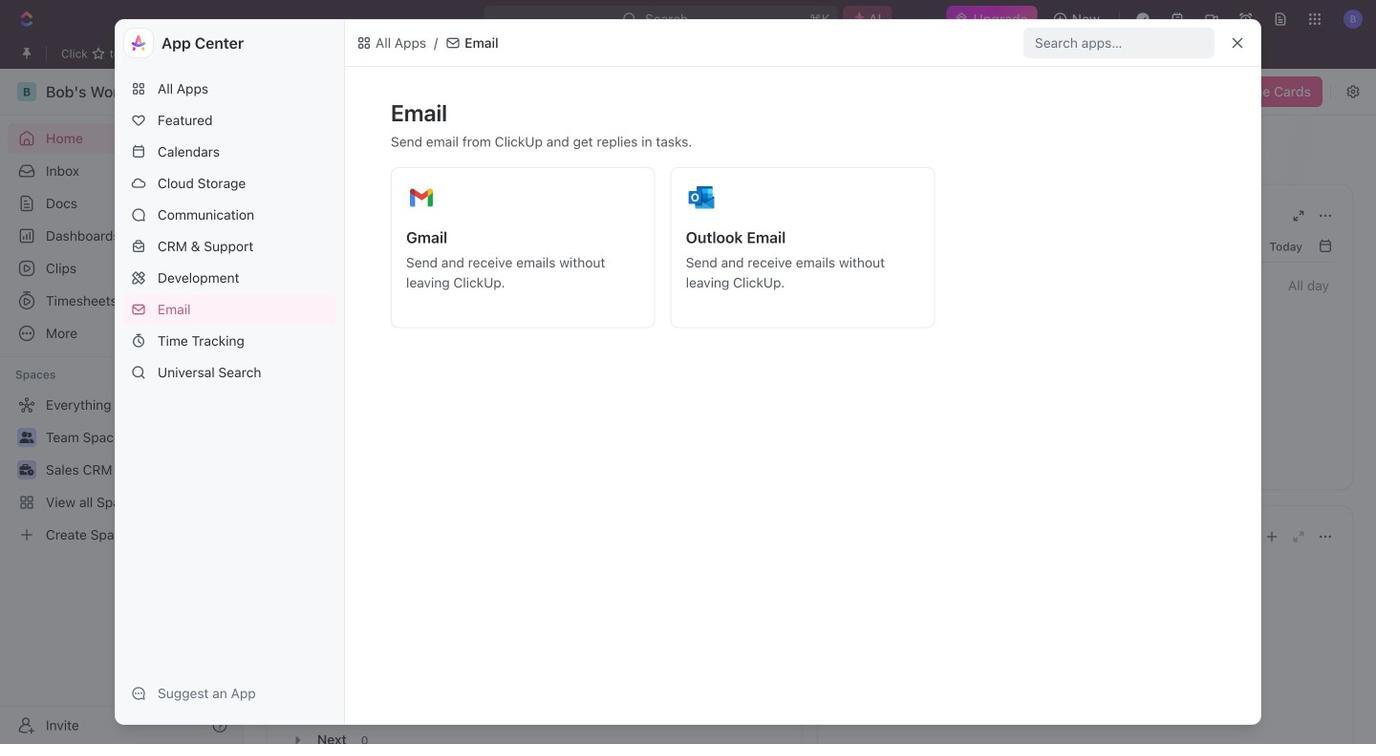 Task type: locate. For each thing, give the bounding box(es) containing it.
dialog
[[115, 19, 1262, 725]]

tree
[[8, 390, 235, 551]]



Task type: describe. For each thing, give the bounding box(es) containing it.
sidebar navigation
[[0, 69, 244, 745]]

Search apps… field
[[1035, 32, 1207, 54]]

akvyc image
[[356, 35, 372, 51]]

akvyc image
[[446, 35, 461, 51]]

tree inside "sidebar" navigation
[[8, 390, 235, 551]]



Task type: vqa. For each thing, say whether or not it's contained in the screenshot.
AKVYC icon
yes



